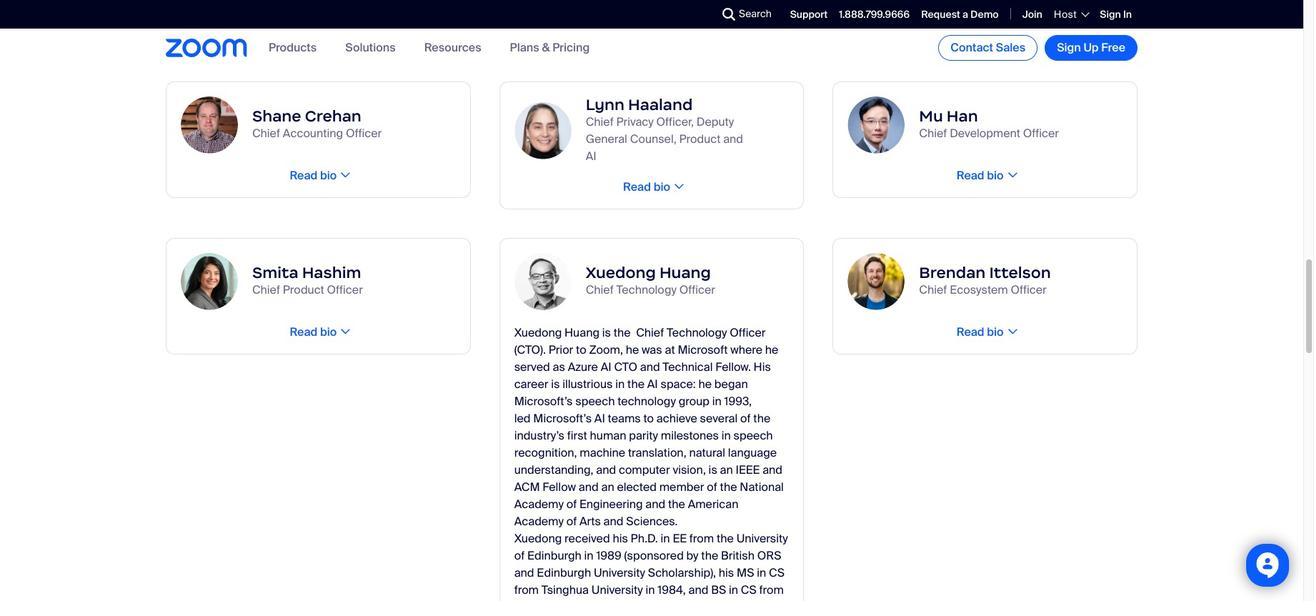 Task type: describe. For each thing, give the bounding box(es) containing it.
read bio button for han
[[953, 168, 1018, 183]]

and up sciences.
[[646, 497, 666, 512]]

1982.
[[618, 600, 646, 601]]

1989
[[596, 548, 622, 563]]

hide
[[291, 23, 316, 38]]

officer for crehan
[[346, 126, 382, 141]]

hashim
[[302, 263, 361, 282]]

read bio for ittelson
[[957, 324, 1004, 339]]

where
[[731, 342, 763, 357]]

technology
[[618, 394, 676, 409]]

achieve
[[657, 411, 697, 426]]

host button
[[1054, 8, 1089, 21]]

0 vertical spatial his
[[613, 531, 628, 546]]

officer for huang
[[679, 282, 715, 297]]

request a demo
[[921, 8, 999, 21]]

demo
[[971, 8, 999, 21]]

read bio for crehan
[[290, 168, 337, 183]]

and up the hunan
[[514, 565, 534, 580]]

lynn haaland image
[[514, 102, 572, 159]]

read for ittelson
[[957, 324, 985, 339]]

sales
[[996, 40, 1026, 55]]

solutions
[[345, 40, 396, 55]]

received
[[565, 531, 610, 546]]

join
[[1023, 8, 1043, 21]]

natural
[[689, 445, 725, 460]]

contact
[[951, 40, 993, 55]]

1 vertical spatial is
[[551, 377, 560, 392]]

2 vertical spatial is
[[709, 462, 717, 477]]

mu han chief development officer
[[919, 106, 1059, 141]]

group
[[679, 394, 710, 409]]

bio for lynn haaland
[[654, 179, 670, 194]]

of down the fellow
[[567, 497, 577, 512]]

the right by
[[701, 548, 718, 563]]

bio right hide
[[319, 23, 335, 38]]

read for han
[[957, 168, 985, 183]]

teams
[[608, 411, 641, 426]]

xuedong huang chief technology officer
[[586, 263, 715, 297]]

general
[[586, 131, 627, 147]]

national
[[740, 480, 784, 495]]

sign in
[[1100, 8, 1132, 21]]

the up british
[[717, 531, 734, 546]]

sign for sign in
[[1100, 8, 1121, 21]]

1993,
[[724, 394, 752, 409]]

hide bio button
[[287, 23, 350, 38]]

bio for smita hashim
[[320, 324, 337, 339]]

deputy
[[697, 114, 734, 129]]

0 horizontal spatial from
[[514, 582, 539, 598]]

1 vertical spatial an
[[601, 480, 614, 495]]

scholarship),
[[648, 565, 716, 580]]

university up ors
[[737, 531, 788, 546]]

his
[[754, 359, 771, 375]]

american
[[688, 497, 739, 512]]

parity
[[629, 428, 658, 443]]

arts
[[580, 514, 601, 529]]

a
[[963, 8, 969, 21]]

ph.d.
[[631, 531, 658, 546]]

xuedong huang image
[[514, 253, 572, 310]]

illustrious
[[563, 377, 613, 392]]

haaland
[[628, 95, 693, 114]]

1 horizontal spatial an
[[720, 462, 733, 477]]

was
[[642, 342, 662, 357]]

zoom logo image
[[166, 39, 247, 57]]

ms
[[737, 565, 754, 580]]

shane crehan chief accounting officer
[[252, 106, 382, 141]]

resources button
[[424, 40, 481, 55]]

mu
[[919, 106, 943, 126]]

sign for sign up free
[[1057, 40, 1081, 55]]

sign in link
[[1100, 8, 1132, 21]]

brendan ittelson chief ecosystem officer
[[919, 263, 1051, 297]]

1 vertical spatial edinburgh
[[537, 565, 591, 580]]

zoom,
[[589, 342, 623, 357]]

xuedong huang is the  chief technology officer (cto). prior to zoom, he was at microsoft where he served as azure ai cto and technical fellow. his career is illustrious in the ai space: he began microsoft's speech technology group in 1993, led microsoft's ai teams to achieve several of the industry's first human parity milestones in speech recognition, machine translation, natural language understanding, and computer vision, is an ieee and acm fellow and an elected member of the national academy of engineering and the american academy of arts and sciences. xuedong received his ph.d. in ee from the university of edinburgh in 1989 (sponsored by the british ors and edinburgh university scholarship), his ms in cs from tsinghua university in 1984, and bs in cs from hunan university in 1982.
[[514, 325, 788, 601]]

and left bs
[[689, 582, 709, 598]]

xuedong for xuedong huang is the  chief technology officer (cto). prior to zoom, he was at microsoft where he served as azure ai cto and technical fellow. his career is illustrious in the ai space: he began microsoft's speech technology group in 1993, led microsoft's ai teams to achieve several of the industry's first human parity milestones in speech recognition, machine translation, natural language understanding, and computer vision, is an ieee and acm fellow and an elected member of the national academy of engineering and the american academy of arts and sciences.
[[514, 325, 562, 340]]

and down 'was'
[[640, 359, 660, 375]]

of left arts
[[567, 514, 577, 529]]

1 horizontal spatial from
[[690, 531, 714, 546]]

human
[[590, 428, 626, 443]]

in down cto
[[616, 377, 625, 392]]

british
[[721, 548, 755, 563]]

accounting
[[283, 126, 343, 141]]

ieee
[[736, 462, 760, 477]]

in down "received" on the left bottom
[[584, 548, 594, 563]]

technology inside xuedong huang chief technology officer
[[616, 282, 677, 297]]

university down tsinghua
[[552, 600, 603, 601]]

as
[[553, 359, 565, 375]]

tsinghua
[[542, 582, 589, 598]]

hunan
[[514, 600, 549, 601]]

and inside lynn haaland chief privacy officer, deputy general counsel, product and ai
[[723, 131, 743, 147]]

pricing
[[553, 40, 590, 55]]

vision,
[[673, 462, 706, 477]]

officer for ittelson
[[1011, 282, 1047, 297]]

translation,
[[628, 445, 687, 460]]

fellow
[[543, 480, 576, 495]]

read bio for hashim
[[290, 324, 337, 339]]

chief for lynn
[[586, 114, 614, 129]]

member
[[659, 480, 704, 495]]

acm
[[514, 480, 540, 495]]

began
[[715, 377, 748, 392]]

products button
[[269, 40, 317, 55]]

chief for mu
[[919, 126, 947, 141]]

2 horizontal spatial from
[[759, 582, 784, 598]]

at
[[665, 342, 675, 357]]

han
[[947, 106, 978, 126]]

in left ee
[[661, 531, 670, 546]]

language
[[728, 445, 777, 460]]

1.888.799.9666 link
[[839, 8, 910, 21]]

2 vertical spatial xuedong
[[514, 531, 562, 546]]

0 vertical spatial cs
[[769, 565, 785, 580]]

sciences.
[[626, 514, 678, 529]]

led microsoft's
[[514, 411, 592, 426]]

1 vertical spatial cs
[[741, 582, 757, 598]]

join link
[[1023, 8, 1043, 21]]

sign up free
[[1057, 40, 1126, 55]]

university down the 1989 at the bottom left of the page
[[594, 565, 645, 580]]

understanding,
[[514, 462, 594, 477]]

the down member
[[668, 497, 685, 512]]

ors
[[757, 548, 781, 563]]

chief for smita
[[252, 282, 280, 297]]

officer for hashim
[[327, 282, 363, 297]]

in right 'ms'
[[757, 565, 766, 580]]

read for hashim
[[290, 324, 318, 339]]

1 horizontal spatial to
[[644, 411, 654, 426]]

technical
[[663, 359, 713, 375]]

read bio for han
[[957, 168, 1004, 183]]



Task type: locate. For each thing, give the bounding box(es) containing it.
chief inside xuedong huang is the  chief technology officer (cto). prior to zoom, he was at microsoft where he served as azure ai cto and technical fellow. his career is illustrious in the ai space: he began microsoft's speech technology group in 1993, led microsoft's ai teams to achieve several of the industry's first human parity milestones in speech recognition, machine translation, natural language understanding, and computer vision, is an ieee and acm fellow and an elected member of the national academy of engineering and the american academy of arts and sciences. xuedong received his ph.d. in ee from the university of edinburgh in 1989 (sponsored by the british ors and edinburgh university scholarship), his ms in cs from tsinghua university in 1984, and bs in cs from hunan university in 1982.
[[636, 325, 664, 340]]

is
[[602, 325, 611, 340], [551, 377, 560, 392], [709, 462, 717, 477]]

request a demo link
[[921, 8, 999, 21]]

and
[[723, 131, 743, 147], [640, 359, 660, 375], [596, 462, 616, 477], [763, 462, 783, 477], [579, 480, 599, 495], [646, 497, 666, 512], [604, 514, 624, 529], [514, 565, 534, 580], [689, 582, 709, 598]]

0 vertical spatial huang
[[660, 263, 711, 282]]

and down engineering
[[604, 514, 624, 529]]

read bio button down accounting
[[285, 168, 351, 183]]

ai up human
[[595, 411, 605, 426]]

speech down illustrious
[[576, 394, 615, 409]]

chief inside lynn haaland chief privacy officer, deputy general counsel, product and ai
[[586, 114, 614, 129]]

contact sales
[[951, 40, 1026, 55]]

officer,
[[656, 114, 694, 129]]

read bio down ecosystem
[[957, 324, 1004, 339]]

the
[[628, 377, 645, 392], [754, 411, 771, 426], [720, 480, 737, 495], [668, 497, 685, 512], [717, 531, 734, 546], [701, 548, 718, 563]]

from down ors
[[759, 582, 784, 598]]

read bio button for hashim
[[285, 324, 351, 339]]

sign
[[1100, 8, 1121, 21], [1057, 40, 1081, 55]]

an left ieee
[[720, 462, 733, 477]]

to up azure
[[576, 342, 587, 357]]

chief left ecosystem
[[919, 282, 947, 297]]

0 vertical spatial edinburgh
[[527, 548, 582, 563]]

read bio button for ittelson
[[953, 324, 1018, 339]]

bio for brendan ittelson
[[987, 324, 1004, 339]]

0 horizontal spatial product
[[283, 282, 324, 297]]

chief inside brendan ittelson chief ecosystem officer
[[919, 282, 947, 297]]

0 vertical spatial speech
[[576, 394, 615, 409]]

read bio down accounting
[[290, 168, 337, 183]]

1 vertical spatial xuedong
[[514, 325, 562, 340]]

chief inside xuedong huang chief technology officer
[[586, 282, 614, 297]]

crehan
[[305, 106, 362, 126]]

is up zoom,
[[602, 325, 611, 340]]

plans
[[510, 40, 539, 55]]

read down accounting
[[290, 168, 318, 183]]

host
[[1054, 8, 1077, 21]]

product inside smita hashim chief product officer
[[283, 282, 324, 297]]

0 horizontal spatial his
[[613, 531, 628, 546]]

elected
[[617, 480, 657, 495]]

officer inside mu han chief development officer
[[1023, 126, 1059, 141]]

bio down "counsel,"
[[654, 179, 670, 194]]

machine
[[580, 445, 625, 460]]

officer inside xuedong huang chief technology officer
[[679, 282, 715, 297]]

his up the 1989 at the bottom left of the page
[[613, 531, 628, 546]]

hide bio
[[291, 23, 335, 38]]

read bio button for crehan
[[285, 168, 351, 183]]

the up language
[[754, 411, 771, 426]]

chief left "development" on the right of page
[[919, 126, 947, 141]]

he up group
[[699, 377, 712, 392]]

1 horizontal spatial he
[[699, 377, 712, 392]]

ai inside lynn haaland chief privacy officer, deputy general counsel, product and ai
[[586, 149, 597, 164]]

products
[[269, 40, 317, 55]]

azure
[[568, 359, 598, 375]]

2 academy from the top
[[514, 514, 564, 529]]

0 horizontal spatial sign
[[1057, 40, 1081, 55]]

1 vertical spatial huang
[[565, 325, 600, 340]]

academy
[[514, 497, 564, 512], [514, 514, 564, 529]]

read for crehan
[[290, 168, 318, 183]]

chief up 'was'
[[636, 325, 664, 340]]

read down "counsel,"
[[623, 179, 651, 194]]

sign left in
[[1100, 8, 1121, 21]]

chief right smita hashim image
[[252, 282, 280, 297]]

engineering
[[580, 497, 643, 512]]

is down as on the left bottom
[[551, 377, 560, 392]]

to
[[576, 342, 587, 357], [644, 411, 654, 426]]

0 horizontal spatial is
[[551, 377, 560, 392]]

technology up 'was'
[[616, 282, 677, 297]]

read bio down "development" on the right of page
[[957, 168, 1004, 183]]

plans & pricing link
[[510, 40, 590, 55]]

in right bs
[[729, 582, 738, 598]]

from up by
[[690, 531, 714, 546]]

officer inside xuedong huang is the  chief technology officer (cto). prior to zoom, he was at microsoft where he served as azure ai cto and technical fellow. his career is illustrious in the ai space: he began microsoft's speech technology group in 1993, led microsoft's ai teams to achieve several of the industry's first human parity milestones in speech recognition, machine translation, natural language understanding, and computer vision, is an ieee and acm fellow and an elected member of the national academy of engineering and the american academy of arts and sciences. xuedong received his ph.d. in ee from the university of edinburgh in 1989 (sponsored by the british ors and edinburgh university scholarship), his ms in cs from tsinghua university in 1984, and bs in cs from hunan university in 1982.
[[730, 325, 766, 340]]

sign left up
[[1057, 40, 1081, 55]]

0 vertical spatial academy
[[514, 497, 564, 512]]

of up american
[[707, 480, 717, 495]]

smita hashim chief product officer
[[252, 263, 363, 297]]

xuedong inside xuedong huang chief technology officer
[[586, 263, 656, 282]]

contact sales link
[[939, 35, 1038, 61]]

read bio
[[290, 168, 337, 183], [957, 168, 1004, 183], [623, 179, 670, 194], [290, 324, 337, 339], [957, 324, 1004, 339]]

from
[[690, 531, 714, 546], [514, 582, 539, 598], [759, 582, 784, 598]]

in up 1982.
[[646, 582, 655, 598]]

microsoft's
[[514, 394, 573, 409]]

recognition,
[[514, 445, 577, 460]]

and down machine
[[596, 462, 616, 477]]

read down ecosystem
[[957, 324, 985, 339]]

1 vertical spatial his
[[719, 565, 734, 580]]

huang for xuedong huang
[[660, 263, 711, 282]]

to down technology
[[644, 411, 654, 426]]

0 horizontal spatial huang
[[565, 325, 600, 340]]

read down "development" on the right of page
[[957, 168, 985, 183]]

support link
[[790, 8, 828, 21]]

bio for shane crehan
[[320, 168, 337, 183]]

ai up technology
[[647, 377, 658, 392]]

cs down 'ms'
[[741, 582, 757, 598]]

bio down smita hashim chief product officer
[[320, 324, 337, 339]]

read bio button down smita hashim chief product officer
[[285, 324, 351, 339]]

&
[[542, 40, 550, 55]]

in left 1982.
[[606, 600, 615, 601]]

cs down ors
[[769, 565, 785, 580]]

product
[[679, 131, 721, 147], [283, 282, 324, 297]]

bio down "development" on the right of page
[[987, 168, 1004, 183]]

speech up language
[[734, 428, 773, 443]]

ai down zoom,
[[601, 359, 612, 375]]

0 horizontal spatial to
[[576, 342, 587, 357]]

bio for mu han
[[987, 168, 1004, 183]]

the down cto
[[628, 377, 645, 392]]

read bio button down "counsel,"
[[619, 179, 685, 194]]

read for haaland
[[623, 179, 651, 194]]

1 horizontal spatial his
[[719, 565, 734, 580]]

technology inside xuedong huang is the  chief technology officer (cto). prior to zoom, he was at microsoft where he served as azure ai cto and technical fellow. his career is illustrious in the ai space: he began microsoft's speech technology group in 1993, led microsoft's ai teams to achieve several of the industry's first human parity milestones in speech recognition, machine translation, natural language understanding, and computer vision, is an ieee and acm fellow and an elected member of the national academy of engineering and the american academy of arts and sciences. xuedong received his ph.d. in ee from the university of edinburgh in 1989 (sponsored by the british ors and edinburgh university scholarship), his ms in cs from tsinghua university in 1984, and bs in cs from hunan university in 1982.
[[667, 325, 727, 340]]

officer inside shane crehan chief accounting officer
[[346, 126, 382, 141]]

cs
[[769, 565, 785, 580], [741, 582, 757, 598]]

milestones
[[661, 428, 719, 443]]

from up the hunan
[[514, 582, 539, 598]]

university up 1982.
[[592, 582, 643, 598]]

chief left accounting
[[252, 126, 280, 141]]

1 vertical spatial speech
[[734, 428, 773, 443]]

up
[[1084, 40, 1099, 55]]

fellow.
[[716, 359, 751, 375]]

read bio button down "development" on the right of page
[[953, 168, 1018, 183]]

1 horizontal spatial sign
[[1100, 8, 1121, 21]]

0 horizontal spatial an
[[601, 480, 614, 495]]

is down the natural
[[709, 462, 717, 477]]

None search field
[[670, 3, 726, 26]]

chief up general
[[586, 114, 614, 129]]

read bio down "counsel,"
[[623, 179, 670, 194]]

0 vertical spatial is
[[602, 325, 611, 340]]

0 horizontal spatial he
[[626, 342, 639, 357]]

cto
[[614, 359, 637, 375]]

1 horizontal spatial speech
[[734, 428, 773, 443]]

privacy
[[616, 114, 654, 129]]

chief for brendan
[[919, 282, 947, 297]]

read bio button down ecosystem
[[953, 324, 1018, 339]]

read bio for haaland
[[623, 179, 670, 194]]

an
[[720, 462, 733, 477], [601, 480, 614, 495]]

he up cto
[[626, 342, 639, 357]]

and down deputy
[[723, 131, 743, 147]]

sign up free link
[[1045, 35, 1138, 61]]

in up the several
[[712, 394, 722, 409]]

industry's
[[514, 428, 565, 443]]

prior
[[549, 342, 573, 357]]

space:
[[661, 377, 696, 392]]

of down 1993,
[[740, 411, 751, 426]]

1 academy from the top
[[514, 497, 564, 512]]

in down the several
[[722, 428, 731, 443]]

ee
[[673, 531, 687, 546]]

2 horizontal spatial he
[[765, 342, 779, 357]]

1.888.799.9666
[[839, 8, 910, 21]]

officer inside smita hashim chief product officer
[[327, 282, 363, 297]]

support
[[790, 8, 828, 21]]

1 horizontal spatial is
[[602, 325, 611, 340]]

huang inside xuedong huang is the  chief technology officer (cto). prior to zoom, he was at microsoft where he served as azure ai cto and technical fellow. his career is illustrious in the ai space: he began microsoft's speech technology group in 1993, led microsoft's ai teams to achieve several of the industry's first human parity milestones in speech recognition, machine translation, natural language understanding, and computer vision, is an ieee and acm fellow and an elected member of the national academy of engineering and the american academy of arts and sciences. xuedong received his ph.d. in ee from the university of edinburgh in 1989 (sponsored by the british ors and edinburgh university scholarship), his ms in cs from tsinghua university in 1984, and bs in cs from hunan university in 1982.
[[565, 325, 600, 340]]

an up engineering
[[601, 480, 614, 495]]

huang inside xuedong huang chief technology officer
[[660, 263, 711, 282]]

chief for shane
[[252, 126, 280, 141]]

technology up microsoft
[[667, 325, 727, 340]]

2 horizontal spatial is
[[709, 462, 717, 477]]

1 vertical spatial academy
[[514, 514, 564, 529]]

chief
[[586, 114, 614, 129], [252, 126, 280, 141], [919, 126, 947, 141], [252, 282, 280, 297], [586, 282, 614, 297], [919, 282, 947, 297], [636, 325, 664, 340]]

brendan ittelson image
[[848, 253, 905, 310]]

product inside lynn haaland chief privacy officer, deputy general counsel, product and ai
[[679, 131, 721, 147]]

huang for xuedong huang is the  chief technology officer (cto). prior to zoom, he was at microsoft where he served as azure ai cto and technical fellow. his career is illustrious in the ai space: he began microsoft's speech technology group in 1993, led microsoft's ai teams to achieve several of the industry's first human parity milestones in speech recognition, machine translation, natural language understanding, and computer vision, is an ieee and acm fellow and an elected member of the national academy of engineering and the american academy of arts and sciences.
[[565, 325, 600, 340]]

read down smita hashim chief product officer
[[290, 324, 318, 339]]

his
[[613, 531, 628, 546], [719, 565, 734, 580]]

bs
[[711, 582, 726, 598]]

several
[[700, 411, 738, 426]]

chief inside shane crehan chief accounting officer
[[252, 126, 280, 141]]

officer for han
[[1023, 126, 1059, 141]]

0 horizontal spatial cs
[[741, 582, 757, 598]]

search
[[739, 7, 772, 20]]

in
[[1123, 8, 1132, 21]]

smita hashim image
[[181, 253, 238, 310]]

0 vertical spatial technology
[[616, 282, 677, 297]]

1 vertical spatial to
[[644, 411, 654, 426]]

officer inside brendan ittelson chief ecosystem officer
[[1011, 282, 1047, 297]]

0 horizontal spatial speech
[[576, 394, 615, 409]]

shane
[[252, 106, 301, 126]]

counsel,
[[630, 131, 677, 147]]

mu han image
[[848, 96, 905, 154]]

resources
[[424, 40, 481, 55]]

ittelson
[[989, 263, 1051, 282]]

0 vertical spatial xuedong
[[586, 263, 656, 282]]

solutions button
[[345, 40, 396, 55]]

edinburgh
[[527, 548, 582, 563], [537, 565, 591, 580]]

(sponsored
[[624, 548, 684, 563]]

speech
[[576, 394, 615, 409], [734, 428, 773, 443]]

1 vertical spatial technology
[[667, 325, 727, 340]]

plans & pricing
[[510, 40, 590, 55]]

read bio button for haaland
[[619, 179, 685, 194]]

chief inside mu han chief development officer
[[919, 126, 947, 141]]

search image
[[723, 8, 735, 21], [723, 8, 735, 21]]

(cto).
[[514, 342, 546, 357]]

bio down ecosystem
[[987, 324, 1004, 339]]

university
[[737, 531, 788, 546], [594, 565, 645, 580], [592, 582, 643, 598], [552, 600, 603, 601]]

0 vertical spatial product
[[679, 131, 721, 147]]

lynn
[[586, 95, 625, 114]]

his up bs
[[719, 565, 734, 580]]

career
[[514, 377, 548, 392]]

0 vertical spatial sign
[[1100, 8, 1121, 21]]

the up american
[[720, 480, 737, 495]]

and up national
[[763, 462, 783, 477]]

officer
[[346, 126, 382, 141], [1023, 126, 1059, 141], [327, 282, 363, 297], [679, 282, 715, 297], [1011, 282, 1047, 297], [730, 325, 766, 340]]

1 horizontal spatial huang
[[660, 263, 711, 282]]

1 vertical spatial sign
[[1057, 40, 1081, 55]]

request
[[921, 8, 961, 21]]

and up engineering
[[579, 480, 599, 495]]

1 vertical spatial product
[[283, 282, 324, 297]]

1 horizontal spatial cs
[[769, 565, 785, 580]]

ai down general
[[586, 149, 597, 164]]

0 vertical spatial to
[[576, 342, 587, 357]]

ecosystem
[[950, 282, 1008, 297]]

bio down accounting
[[320, 168, 337, 183]]

read bio down smita hashim chief product officer
[[290, 324, 337, 339]]

chief inside smita hashim chief product officer
[[252, 282, 280, 297]]

he up his on the right bottom of page
[[765, 342, 779, 357]]

of
[[740, 411, 751, 426], [707, 480, 717, 495], [567, 497, 577, 512], [567, 514, 577, 529], [514, 548, 525, 563]]

1 horizontal spatial product
[[679, 131, 721, 147]]

xuedong
[[586, 263, 656, 282], [514, 325, 562, 340], [514, 531, 562, 546]]

chief right xuedong huang 'image'
[[586, 282, 614, 297]]

shane crehan image
[[181, 96, 238, 154]]

read
[[290, 168, 318, 183], [957, 168, 985, 183], [623, 179, 651, 194], [290, 324, 318, 339], [957, 324, 985, 339]]

chief for xuedong
[[586, 282, 614, 297]]

0 vertical spatial an
[[720, 462, 733, 477]]

he
[[626, 342, 639, 357], [765, 342, 779, 357], [699, 377, 712, 392]]

microsoft
[[678, 342, 728, 357]]

of up the hunan
[[514, 548, 525, 563]]

xuedong for xuedong huang
[[586, 263, 656, 282]]

smita
[[252, 263, 298, 282]]

in
[[616, 377, 625, 392], [712, 394, 722, 409], [722, 428, 731, 443], [661, 531, 670, 546], [584, 548, 594, 563], [757, 565, 766, 580], [646, 582, 655, 598], [729, 582, 738, 598], [606, 600, 615, 601]]



Task type: vqa. For each thing, say whether or not it's contained in the screenshot.
Digital corresponding to Digital Signage
no



